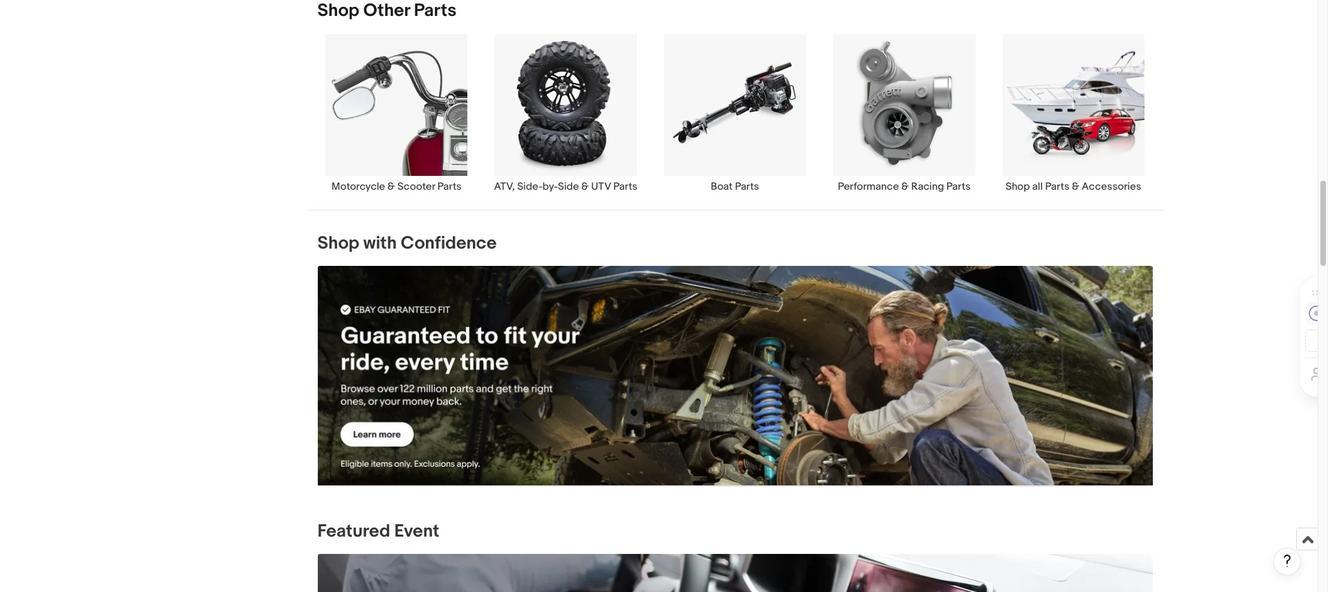 Task type: describe. For each thing, give the bounding box(es) containing it.
side-
[[517, 180, 543, 193]]

featured event
[[318, 521, 440, 543]]

confidence
[[401, 233, 497, 254]]

event
[[394, 521, 440, 543]]

all
[[1033, 180, 1044, 193]]

boat
[[711, 180, 733, 193]]

shop for shop with confidence
[[318, 233, 360, 254]]

performance & racing parts link
[[820, 33, 989, 193]]

3 parts from the left
[[735, 180, 760, 193]]

3 & from the left
[[902, 180, 909, 193]]

motorcycle & scooter parts link
[[312, 33, 481, 193]]

shop all parts & accessories link
[[989, 33, 1159, 193]]

& inside "link"
[[388, 180, 395, 193]]

by-
[[543, 180, 558, 193]]

accessories
[[1082, 180, 1142, 193]]

shop with confidence
[[318, 233, 497, 254]]

motorcycle
[[332, 180, 385, 193]]

performance
[[838, 180, 900, 193]]

featured
[[318, 521, 391, 543]]

atv,
[[494, 180, 515, 193]]

atv, side-by-side & utv parts
[[494, 180, 638, 193]]

boat parts
[[711, 180, 760, 193]]

utv
[[592, 180, 611, 193]]



Task type: vqa. For each thing, say whether or not it's contained in the screenshot.
Accessories
yes



Task type: locate. For each thing, give the bounding box(es) containing it.
racing
[[912, 180, 945, 193]]

4 & from the left
[[1072, 180, 1080, 193]]

shop inside shop all parts & accessories link
[[1006, 180, 1031, 193]]

& left racing
[[902, 180, 909, 193]]

1 horizontal spatial shop
[[1006, 180, 1031, 193]]

& left the utv at the left of the page
[[582, 180, 589, 193]]

parts right scooter in the top left of the page
[[438, 180, 462, 193]]

boat parts link
[[651, 33, 820, 193]]

help, opens dialogs image
[[1281, 554, 1295, 568]]

atv, side-by-side & utv parts link
[[481, 33, 651, 193]]

0 vertical spatial shop
[[1006, 180, 1031, 193]]

with
[[364, 233, 397, 254]]

0 horizontal spatial shop
[[318, 233, 360, 254]]

5 parts from the left
[[1046, 180, 1070, 193]]

1 parts from the left
[[438, 180, 462, 193]]

& left scooter in the top left of the page
[[388, 180, 395, 193]]

shop
[[1006, 180, 1031, 193], [318, 233, 360, 254]]

parts right boat
[[735, 180, 760, 193]]

performance & racing parts
[[838, 180, 971, 193]]

shop left with
[[318, 233, 360, 254]]

& left accessories
[[1072, 180, 1080, 193]]

shop all parts & accessories
[[1006, 180, 1142, 193]]

shop for shop all parts & accessories
[[1006, 180, 1031, 193]]

parts right racing
[[947, 180, 971, 193]]

parts
[[438, 180, 462, 193], [614, 180, 638, 193], [735, 180, 760, 193], [947, 180, 971, 193], [1046, 180, 1070, 193]]

boost your ride with top tech image
[[318, 554, 1153, 592]]

None text field
[[318, 266, 1153, 486]]

shop left all
[[1006, 180, 1031, 193]]

scooter
[[398, 180, 435, 193]]

side
[[558, 180, 579, 193]]

parts inside "link"
[[438, 180, 462, 193]]

parts right the utv at the left of the page
[[614, 180, 638, 193]]

guaranteed to fit your ride, every time image
[[318, 266, 1153, 486]]

parts right all
[[1046, 180, 1070, 193]]

1 vertical spatial shop
[[318, 233, 360, 254]]

2 & from the left
[[582, 180, 589, 193]]

None text field
[[318, 554, 1153, 592]]

&
[[388, 180, 395, 193], [582, 180, 589, 193], [902, 180, 909, 193], [1072, 180, 1080, 193]]

motorcycle & scooter parts
[[332, 180, 462, 193]]

2 parts from the left
[[614, 180, 638, 193]]

4 parts from the left
[[947, 180, 971, 193]]

1 & from the left
[[388, 180, 395, 193]]



